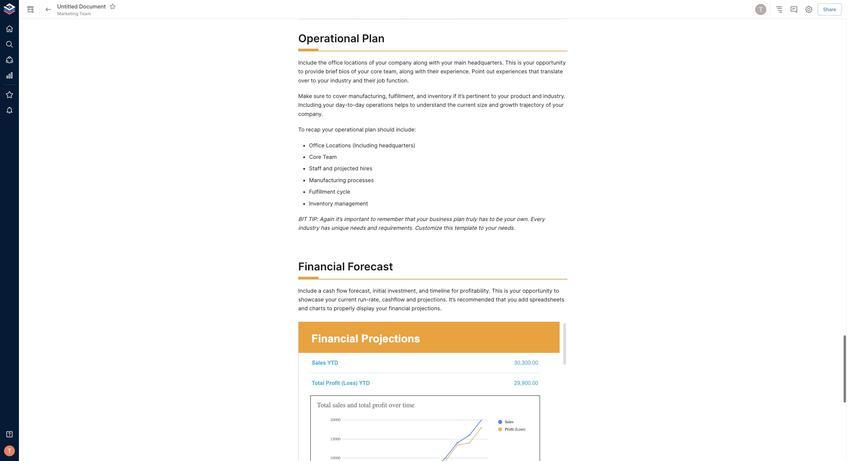 Task type: describe. For each thing, give the bounding box(es) containing it.
pertinent
[[467, 93, 490, 100]]

staff and projected hires
[[309, 165, 373, 172]]

to right sure
[[327, 93, 332, 100]]

is inside include the office locations of your company along with your main headquarters. this is your opportunity to provide brief bios of your core team, along with their experience. point out experiences that translate over to your industry and their job function.
[[518, 59, 522, 66]]

core
[[371, 68, 382, 75]]

be
[[496, 216, 503, 223]]

to
[[299, 126, 305, 133]]

show wiki image
[[26, 5, 35, 14]]

your up experience. at top
[[442, 59, 453, 66]]

0 vertical spatial their
[[428, 68, 439, 75]]

recap
[[306, 126, 321, 133]]

headquarters)
[[379, 142, 416, 149]]

size
[[478, 102, 488, 108]]

you
[[508, 296, 517, 303]]

0 horizontal spatial has
[[321, 225, 330, 232]]

inventory management
[[309, 200, 368, 207]]

that inside bit tip: again it's important to remember that your business plan truly has to be your own. every industry has unique needs and requirements. customize this template to your needs.
[[405, 216, 415, 223]]

1 horizontal spatial with
[[429, 59, 440, 66]]

main
[[455, 59, 467, 66]]

headquarters.
[[468, 59, 504, 66]]

include for showcase
[[299, 288, 317, 294]]

bios
[[339, 68, 350, 75]]

management
[[335, 200, 368, 207]]

company
[[389, 59, 412, 66]]

manufacturing
[[309, 177, 346, 184]]

1 vertical spatial t button
[[2, 444, 17, 459]]

your up experiences
[[524, 59, 535, 66]]

your down the brief
[[318, 77, 329, 84]]

your right 'recap'
[[322, 126, 334, 133]]

table of contents image
[[776, 5, 784, 14]]

display
[[357, 305, 375, 312]]

profitability.
[[461, 288, 491, 294]]

opportunity inside include the office locations of your company along with your main headquarters. this is your opportunity to provide brief bios of your core team, along with their experience. point out experiences that translate over to your industry and their job function.
[[537, 59, 566, 66]]

projected
[[334, 165, 359, 172]]

make
[[299, 93, 312, 100]]

marketing team
[[57, 11, 91, 16]]

timeline
[[430, 288, 450, 294]]

to-
[[348, 102, 356, 108]]

product
[[511, 93, 531, 100]]

0 vertical spatial t button
[[755, 3, 768, 16]]

untitled
[[57, 3, 78, 10]]

job
[[378, 77, 385, 84]]

financial
[[299, 260, 345, 274]]

0 vertical spatial plan
[[365, 126, 376, 133]]

spreadsheets
[[530, 296, 565, 303]]

manufacturing processes
[[309, 177, 374, 184]]

team,
[[384, 68, 398, 75]]

including
[[299, 102, 322, 108]]

marketing
[[57, 11, 78, 16]]

manufacturing,
[[349, 93, 387, 100]]

cover
[[333, 93, 347, 100]]

it's inside bit tip: again it's important to remember that your business plan truly has to be your own. every industry has unique needs and requirements. customize this template to your needs.
[[336, 216, 343, 223]]

customize
[[415, 225, 442, 232]]

trajectory
[[520, 102, 545, 108]]

inventory
[[309, 200, 333, 207]]

if
[[454, 93, 457, 100]]

your up core
[[376, 59, 387, 66]]

processes
[[348, 177, 374, 184]]

a
[[319, 288, 322, 294]]

and inside bit tip: again it's important to remember that your business plan truly has to be your own. every industry has unique needs and requirements. customize this template to your needs.
[[367, 225, 377, 232]]

every
[[531, 216, 545, 223]]

understand
[[417, 102, 446, 108]]

to up over
[[299, 68, 304, 75]]

needs.
[[498, 225, 515, 232]]

unique
[[332, 225, 349, 232]]

office
[[329, 59, 343, 66]]

to right the charts
[[327, 305, 333, 312]]

this
[[444, 225, 453, 232]]

0 horizontal spatial their
[[364, 77, 376, 84]]

day-
[[336, 102, 348, 108]]

the inside include the office locations of your company along with your main headquarters. this is your opportunity to provide brief bios of your core team, along with their experience. point out experiences that translate over to your industry and their job function.
[[319, 59, 327, 66]]

remember
[[377, 216, 403, 223]]

bit tip: again it's important to remember that your business plan truly has to be your own. every industry has unique needs and requirements. customize this template to your needs.
[[299, 216, 547, 232]]

to right helps
[[410, 102, 416, 108]]

include for to
[[299, 59, 317, 66]]

your down industry.
[[553, 102, 564, 108]]

operational
[[335, 126, 364, 133]]

add
[[519, 296, 529, 303]]

0 vertical spatial has
[[479, 216, 488, 223]]

1 horizontal spatial of
[[369, 59, 374, 66]]

team for marketing team
[[80, 11, 91, 16]]

growth
[[500, 102, 518, 108]]

your up growth
[[498, 93, 510, 100]]

translate
[[541, 68, 564, 75]]

company.
[[299, 111, 323, 117]]

over
[[299, 77, 310, 84]]

for
[[452, 288, 459, 294]]

locations
[[345, 59, 368, 66]]

this inside include a cash flow forecast, initial investment, and timeline for profitability. this is your opportunity to showcase your current run-rate, cashflow and projections. it's recommended that you add spreadsheets and charts to properly display your financial projections.
[[492, 288, 503, 294]]

operations
[[366, 102, 394, 108]]

and up trajectory
[[533, 93, 542, 100]]

your down rate,
[[376, 305, 388, 312]]

and up manufacturing
[[323, 165, 333, 172]]

favorite image
[[110, 3, 116, 9]]

hires
[[360, 165, 373, 172]]

0 horizontal spatial of
[[351, 68, 357, 75]]

current inside include a cash flow forecast, initial investment, and timeline for profitability. this is your opportunity to showcase your current run-rate, cashflow and projections. it's recommended that you add spreadsheets and charts to properly display your financial projections.
[[338, 296, 357, 303]]

operational plan
[[299, 32, 385, 45]]

important
[[344, 216, 369, 223]]

and left timeline
[[419, 288, 429, 294]]

that inside include the office locations of your company along with your main headquarters. this is your opportunity to provide brief bios of your core team, along with their experience. point out experiences that translate over to your industry and their job function.
[[529, 68, 540, 75]]

template
[[455, 225, 477, 232]]

and up understand
[[417, 93, 427, 100]]



Task type: vqa. For each thing, say whether or not it's contained in the screenshot.
OFFER LETTER image
no



Task type: locate. For each thing, give the bounding box(es) containing it.
properly
[[334, 305, 355, 312]]

own.
[[517, 216, 529, 223]]

2 include from the top
[[299, 288, 317, 294]]

sure
[[314, 93, 325, 100]]

t for the bottommost t button
[[7, 448, 11, 455]]

opportunity up spreadsheets
[[523, 288, 553, 294]]

2 horizontal spatial of
[[546, 102, 552, 108]]

this inside include the office locations of your company along with your main headquarters. this is your opportunity to provide brief bios of your core team, along with their experience. point out experiences that translate over to your industry and their job function.
[[506, 59, 517, 66]]

0 vertical spatial the
[[319, 59, 327, 66]]

1 vertical spatial plan
[[454, 216, 465, 223]]

of down industry.
[[546, 102, 552, 108]]

operational
[[299, 32, 360, 45]]

staff
[[309, 165, 322, 172]]

marketing team link
[[57, 10, 91, 17]]

0 horizontal spatial this
[[492, 288, 503, 294]]

1 vertical spatial is
[[505, 288, 509, 294]]

1 vertical spatial along
[[400, 68, 414, 75]]

to right important
[[371, 216, 376, 223]]

their down core
[[364, 77, 376, 84]]

0 horizontal spatial team
[[80, 11, 91, 16]]

the inside make sure to cover manufacturing, fulfillment, and inventory if it's pertinent to your product and industry. including your day-to-day operations helps to understand the current size and growth trajectory of your company.
[[448, 102, 456, 108]]

has down again
[[321, 225, 330, 232]]

with right team,
[[415, 68, 426, 75]]

it's right "if"
[[458, 93, 465, 100]]

0 vertical spatial projections.
[[418, 296, 448, 303]]

to recap your operational plan should include:
[[299, 126, 416, 133]]

cash
[[323, 288, 335, 294]]

1 horizontal spatial t button
[[755, 3, 768, 16]]

include inside include the office locations of your company along with your main headquarters. this is your opportunity to provide brief bios of your core team, along with their experience. point out experiences that translate over to your industry and their job function.
[[299, 59, 317, 66]]

team down untitled document at top
[[80, 11, 91, 16]]

1 horizontal spatial team
[[323, 154, 337, 160]]

to up spreadsheets
[[554, 288, 560, 294]]

rate,
[[369, 296, 381, 303]]

run-
[[358, 296, 369, 303]]

0 vertical spatial current
[[458, 102, 476, 108]]

team for core team
[[323, 154, 337, 160]]

plan up template
[[454, 216, 465, 223]]

include the office locations of your company along with your main headquarters. this is your opportunity to provide brief bios of your core team, along with their experience. point out experiences that translate over to your industry and their job function.
[[299, 59, 568, 84]]

0 horizontal spatial is
[[505, 288, 509, 294]]

current inside make sure to cover manufacturing, fulfillment, and inventory if it's pertinent to your product and industry. including your day-to-day operations helps to understand the current size and growth trajectory of your company.
[[458, 102, 476, 108]]

and right size
[[489, 102, 499, 108]]

to
[[299, 68, 304, 75], [311, 77, 316, 84], [327, 93, 332, 100], [492, 93, 497, 100], [410, 102, 416, 108], [371, 216, 376, 223], [490, 216, 495, 223], [479, 225, 484, 232], [554, 288, 560, 294], [327, 305, 333, 312]]

1 horizontal spatial current
[[458, 102, 476, 108]]

current down pertinent
[[458, 102, 476, 108]]

helps
[[395, 102, 409, 108]]

function.
[[387, 77, 409, 84]]

share
[[824, 6, 837, 12]]

1 horizontal spatial plan
[[454, 216, 465, 223]]

0 vertical spatial is
[[518, 59, 522, 66]]

current
[[458, 102, 476, 108], [338, 296, 357, 303]]

should
[[378, 126, 395, 133]]

0 vertical spatial this
[[506, 59, 517, 66]]

0 vertical spatial t
[[760, 6, 764, 13]]

your up you
[[510, 288, 522, 294]]

2 horizontal spatial that
[[529, 68, 540, 75]]

along right company
[[414, 59, 428, 66]]

0 vertical spatial team
[[80, 11, 91, 16]]

industry inside bit tip: again it's important to remember that your business plan truly has to be your own. every industry has unique needs and requirements. customize this template to your needs.
[[299, 225, 319, 232]]

and down locations
[[353, 77, 363, 84]]

t button
[[755, 3, 768, 16], [2, 444, 17, 459]]

1 vertical spatial opportunity
[[523, 288, 553, 294]]

1 horizontal spatial this
[[506, 59, 517, 66]]

your down cash on the bottom of page
[[326, 296, 337, 303]]

0 horizontal spatial with
[[415, 68, 426, 75]]

1 horizontal spatial it's
[[458, 93, 465, 100]]

1 horizontal spatial is
[[518, 59, 522, 66]]

that inside include a cash flow forecast, initial investment, and timeline for profitability. this is your opportunity to showcase your current run-rate, cashflow and projections. it's recommended that you add spreadsheets and charts to properly display your financial projections.
[[496, 296, 507, 303]]

0 horizontal spatial plan
[[365, 126, 376, 133]]

share button
[[819, 3, 843, 16]]

1 vertical spatial t
[[7, 448, 11, 455]]

to right pertinent
[[492, 93, 497, 100]]

your down locations
[[358, 68, 369, 75]]

1 vertical spatial projections.
[[412, 305, 442, 312]]

it's inside make sure to cover manufacturing, fulfillment, and inventory if it's pertinent to your product and industry. including your day-to-day operations helps to understand the current size and growth trajectory of your company.
[[458, 93, 465, 100]]

0 vertical spatial opportunity
[[537, 59, 566, 66]]

include up showcase
[[299, 288, 317, 294]]

1 vertical spatial team
[[323, 154, 337, 160]]

the up provide
[[319, 59, 327, 66]]

0 horizontal spatial t
[[7, 448, 11, 455]]

showcase
[[299, 296, 324, 303]]

industry down bios
[[331, 77, 352, 84]]

again
[[320, 216, 334, 223]]

opportunity inside include a cash flow forecast, initial investment, and timeline for profitability. this is your opportunity to showcase your current run-rate, cashflow and projections. it's recommended that you add spreadsheets and charts to properly display your financial projections.
[[523, 288, 553, 294]]

experiences
[[497, 68, 528, 75]]

1 vertical spatial the
[[448, 102, 456, 108]]

1 vertical spatial of
[[351, 68, 357, 75]]

with left main
[[429, 59, 440, 66]]

the down "if"
[[448, 102, 456, 108]]

include up provide
[[299, 59, 317, 66]]

is up experiences
[[518, 59, 522, 66]]

0 vertical spatial of
[[369, 59, 374, 66]]

cashflow
[[382, 296, 405, 303]]

(including
[[353, 142, 378, 149]]

0 vertical spatial with
[[429, 59, 440, 66]]

core team
[[309, 154, 337, 160]]

1 horizontal spatial has
[[479, 216, 488, 223]]

has right truly
[[479, 216, 488, 223]]

your up needs.
[[504, 216, 516, 223]]

current up 'properly'
[[338, 296, 357, 303]]

1 vertical spatial their
[[364, 77, 376, 84]]

industry down tip:
[[299, 225, 319, 232]]

plan
[[362, 32, 385, 45]]

1 vertical spatial this
[[492, 288, 503, 294]]

day
[[356, 102, 365, 108]]

fulfillment cycle
[[309, 189, 351, 195]]

core
[[309, 154, 322, 160]]

it's
[[449, 296, 456, 303]]

and inside include the office locations of your company along with your main headquarters. this is your opportunity to provide brief bios of your core team, along with their experience. point out experiences that translate over to your industry and their job function.
[[353, 77, 363, 84]]

that up requirements.
[[405, 216, 415, 223]]

that left you
[[496, 296, 507, 303]]

1 vertical spatial include
[[299, 288, 317, 294]]

to right template
[[479, 225, 484, 232]]

flow
[[337, 288, 348, 294]]

0 vertical spatial industry
[[331, 77, 352, 84]]

and down showcase
[[299, 305, 308, 312]]

financial
[[389, 305, 411, 312]]

of down locations
[[351, 68, 357, 75]]

comments image
[[791, 5, 799, 14]]

1 vertical spatial it's
[[336, 216, 343, 223]]

make sure to cover manufacturing, fulfillment, and inventory if it's pertinent to your product and industry. including your day-to-day operations helps to understand the current size and growth trajectory of your company.
[[299, 93, 567, 117]]

projections.
[[418, 296, 448, 303], [412, 305, 442, 312]]

recommended
[[458, 296, 495, 303]]

go back image
[[44, 5, 52, 14]]

1 vertical spatial current
[[338, 296, 357, 303]]

0 vertical spatial along
[[414, 59, 428, 66]]

provide
[[305, 68, 324, 75]]

team down 'locations'
[[323, 154, 337, 160]]

of inside make sure to cover manufacturing, fulfillment, and inventory if it's pertinent to your product and industry. including your day-to-day operations helps to understand the current size and growth trajectory of your company.
[[546, 102, 552, 108]]

initial
[[373, 288, 387, 294]]

include:
[[396, 126, 416, 133]]

brief
[[326, 68, 338, 75]]

needs
[[350, 225, 366, 232]]

1 vertical spatial that
[[405, 216, 415, 223]]

their left experience. at top
[[428, 68, 439, 75]]

investment,
[[388, 288, 418, 294]]

forecast,
[[349, 288, 372, 294]]

2 vertical spatial that
[[496, 296, 507, 303]]

1 vertical spatial industry
[[299, 225, 319, 232]]

of
[[369, 59, 374, 66], [351, 68, 357, 75], [546, 102, 552, 108]]

1 include from the top
[[299, 59, 317, 66]]

include a cash flow forecast, initial investment, and timeline for profitability. this is your opportunity to showcase your current run-rate, cashflow and projections. it's recommended that you add spreadsheets and charts to properly display your financial projections.
[[299, 288, 566, 312]]

your up customize
[[417, 216, 428, 223]]

business
[[430, 216, 452, 223]]

1 vertical spatial with
[[415, 68, 426, 75]]

0 horizontal spatial t button
[[2, 444, 17, 459]]

along down company
[[400, 68, 414, 75]]

1 horizontal spatial that
[[496, 296, 507, 303]]

1 horizontal spatial the
[[448, 102, 456, 108]]

inventory
[[428, 93, 452, 100]]

it's up unique
[[336, 216, 343, 223]]

document
[[79, 3, 106, 10]]

financial forecast
[[299, 260, 393, 274]]

out
[[487, 68, 495, 75]]

that left translate
[[529, 68, 540, 75]]

fulfillment
[[309, 189, 336, 195]]

team
[[80, 11, 91, 16], [323, 154, 337, 160]]

your down "be"
[[486, 225, 497, 232]]

this right profitability.
[[492, 288, 503, 294]]

2 vertical spatial of
[[546, 102, 552, 108]]

include inside include a cash flow forecast, initial investment, and timeline for profitability. this is your opportunity to showcase your current run-rate, cashflow and projections. it's recommended that you add spreadsheets and charts to properly display your financial projections.
[[299, 288, 317, 294]]

cycle
[[337, 189, 351, 195]]

office locations (including headquarters)
[[309, 142, 416, 149]]

0 horizontal spatial the
[[319, 59, 327, 66]]

with
[[429, 59, 440, 66], [415, 68, 426, 75]]

settings image
[[806, 5, 814, 14]]

plan left should
[[365, 126, 376, 133]]

fulfillment,
[[389, 93, 416, 100]]

0 horizontal spatial current
[[338, 296, 357, 303]]

locations
[[326, 142, 351, 149]]

to down provide
[[311, 77, 316, 84]]

of up core
[[369, 59, 374, 66]]

experience.
[[441, 68, 471, 75]]

industry inside include the office locations of your company along with your main headquarters. this is your opportunity to provide brief bios of your core team, along with their experience. point out experiences that translate over to your industry and their job function.
[[331, 77, 352, 84]]

plan inside bit tip: again it's important to remember that your business plan truly has to be your own. every industry has unique needs and requirements. customize this template to your needs.
[[454, 216, 465, 223]]

1 horizontal spatial their
[[428, 68, 439, 75]]

this up experiences
[[506, 59, 517, 66]]

is up you
[[505, 288, 509, 294]]

is
[[518, 59, 522, 66], [505, 288, 509, 294]]

and down investment,
[[407, 296, 416, 303]]

0 vertical spatial that
[[529, 68, 540, 75]]

their
[[428, 68, 439, 75], [364, 77, 376, 84]]

bit
[[299, 216, 307, 223]]

t for the topmost t button
[[760, 6, 764, 13]]

to left "be"
[[490, 216, 495, 223]]

is inside include a cash flow forecast, initial investment, and timeline for profitability. this is your opportunity to showcase your current run-rate, cashflow and projections. it's recommended that you add spreadsheets and charts to properly display your financial projections.
[[505, 288, 509, 294]]

0 horizontal spatial industry
[[299, 225, 319, 232]]

0 horizontal spatial it's
[[336, 216, 343, 223]]

along
[[414, 59, 428, 66], [400, 68, 414, 75]]

0 vertical spatial include
[[299, 59, 317, 66]]

1 vertical spatial has
[[321, 225, 330, 232]]

1 horizontal spatial t
[[760, 6, 764, 13]]

include
[[299, 59, 317, 66], [299, 288, 317, 294]]

opportunity
[[537, 59, 566, 66], [523, 288, 553, 294]]

and right needs
[[367, 225, 377, 232]]

point
[[472, 68, 485, 75]]

opportunity up translate
[[537, 59, 566, 66]]

1 horizontal spatial industry
[[331, 77, 352, 84]]

charts
[[310, 305, 326, 312]]

your down sure
[[323, 102, 335, 108]]

0 horizontal spatial that
[[405, 216, 415, 223]]

0 vertical spatial it's
[[458, 93, 465, 100]]



